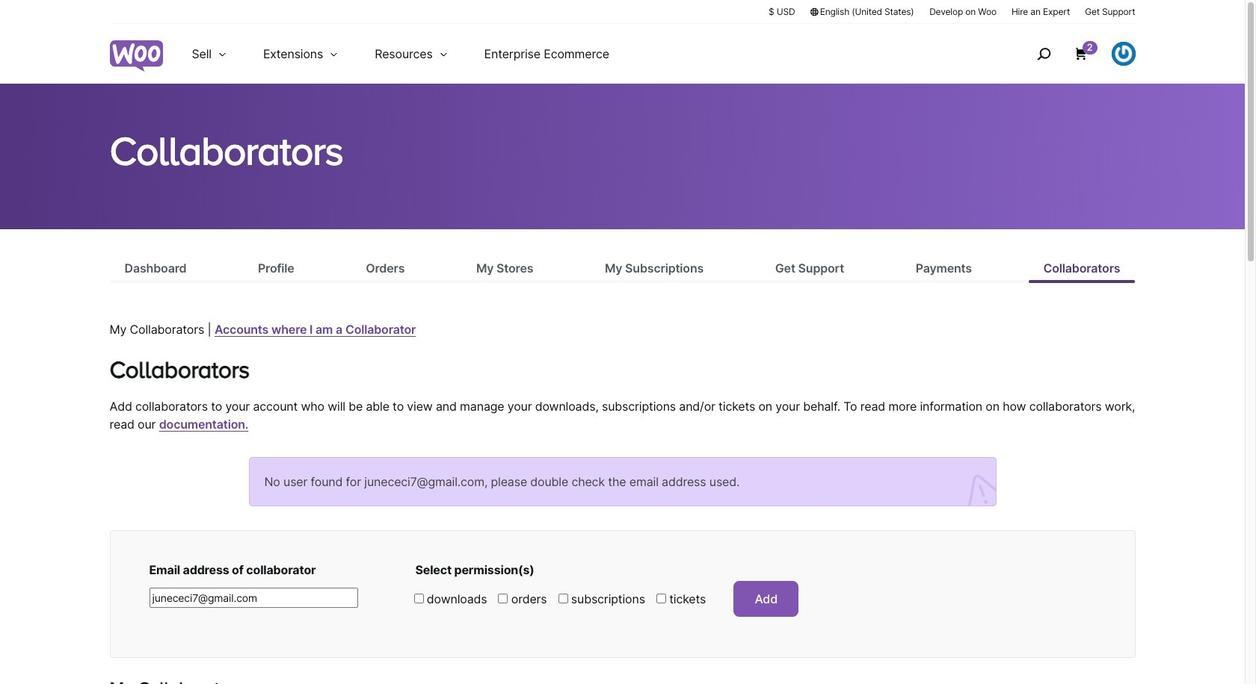 Task type: describe. For each thing, give the bounding box(es) containing it.
open account menu image
[[1111, 42, 1135, 66]]



Task type: locate. For each thing, give the bounding box(es) containing it.
None checkbox
[[498, 594, 508, 604]]

search image
[[1032, 42, 1055, 66]]

None checkbox
[[414, 594, 424, 604], [558, 594, 568, 604], [656, 594, 666, 604], [414, 594, 424, 604], [558, 594, 568, 604], [656, 594, 666, 604]]

service navigation menu element
[[1005, 30, 1135, 78]]



